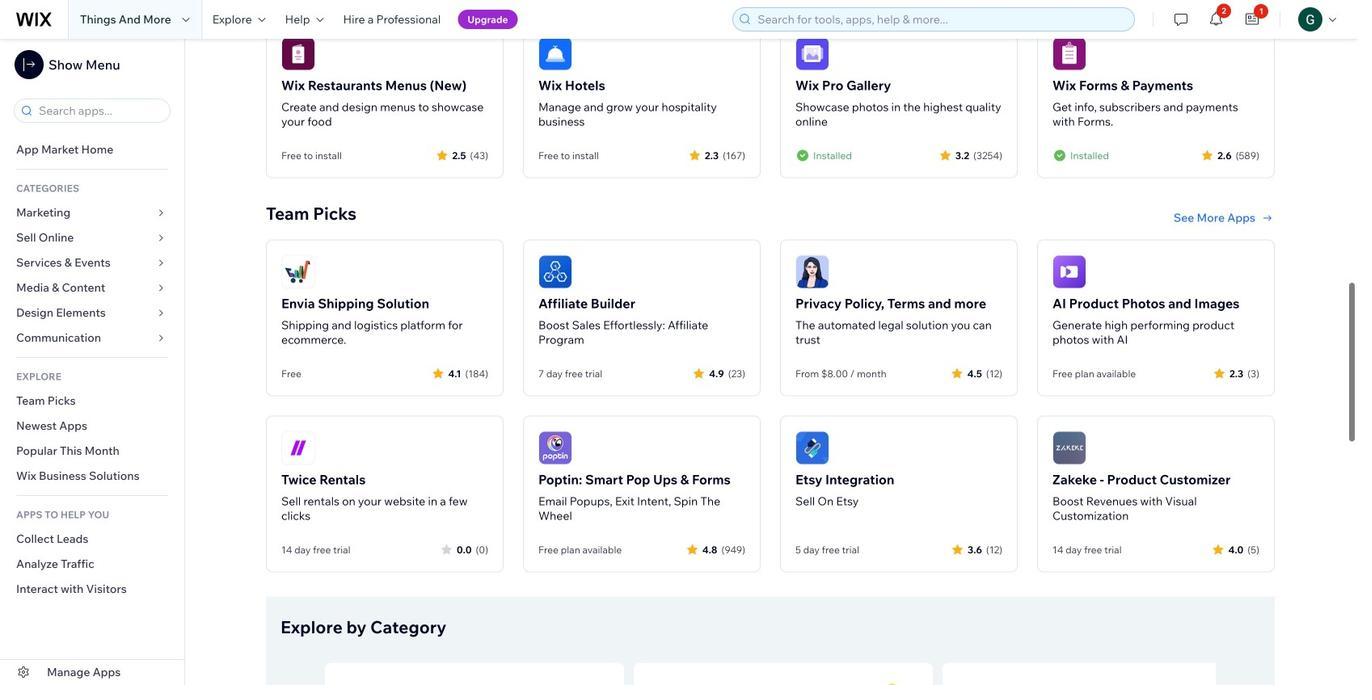 Task type: vqa. For each thing, say whether or not it's contained in the screenshot.
Wix Pro Gallery icon
yes



Task type: locate. For each thing, give the bounding box(es) containing it.
affiliate builder icon image
[[538, 255, 572, 289]]

poptin: smart pop ups & forms icon image
[[538, 431, 572, 465]]

etsy integration icon image
[[795, 431, 829, 465]]

ai product photos and images icon image
[[1053, 255, 1087, 289]]

zakeke - product customizer icon image
[[1053, 431, 1087, 465]]

Search apps... field
[[34, 99, 165, 122]]

wix pro gallery icon image
[[795, 37, 829, 71]]

wix forms & payments icon image
[[1053, 37, 1087, 71]]

Search for tools, apps, help & more... field
[[753, 8, 1130, 31]]



Task type: describe. For each thing, give the bounding box(es) containing it.
wix hotels icon image
[[538, 37, 572, 71]]

wix restaurants menus (new) icon image
[[281, 37, 315, 71]]

envia shipping solution icon image
[[281, 255, 315, 289]]

twice rentals icon image
[[281, 431, 315, 465]]

sidebar element
[[0, 39, 185, 686]]

privacy policy, terms and more icon image
[[795, 255, 829, 289]]



